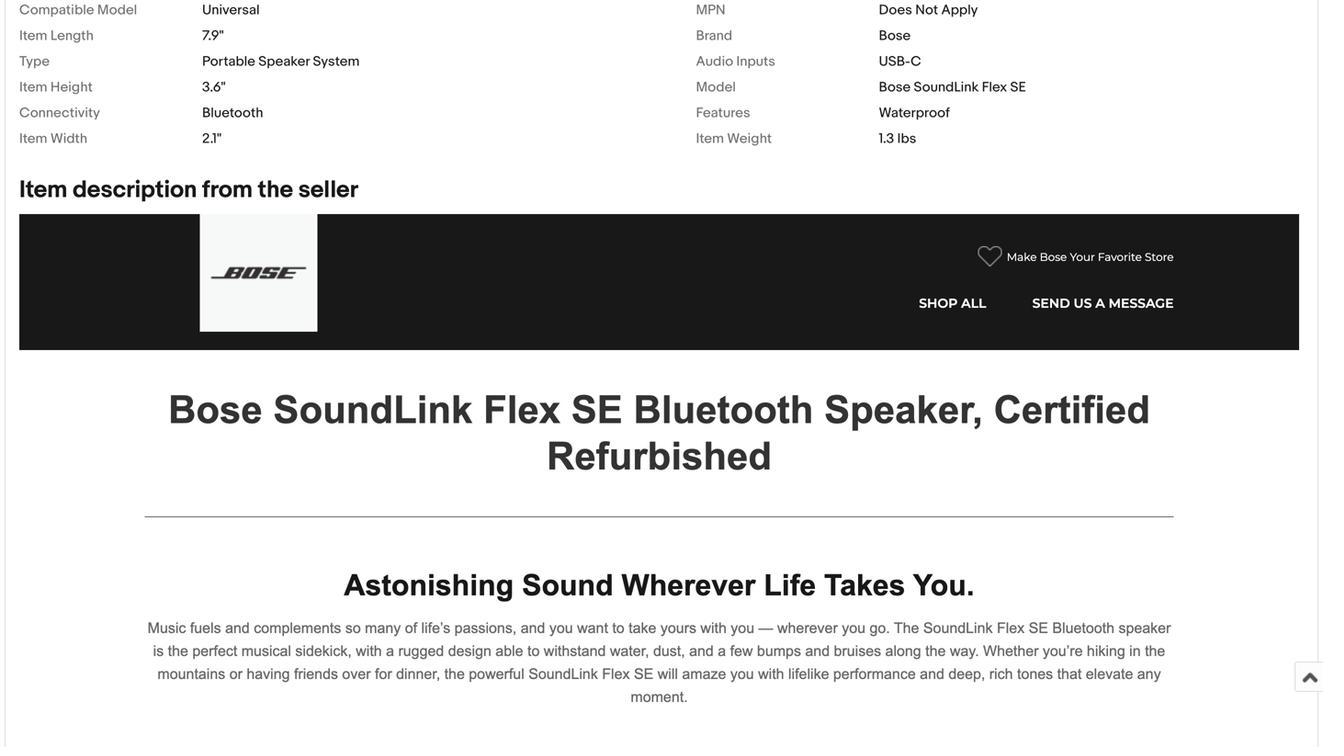 Task type: vqa. For each thing, say whether or not it's contained in the screenshot.
the "not"
yes



Task type: describe. For each thing, give the bounding box(es) containing it.
item for item width
[[19, 130, 47, 147]]

speaker
[[258, 53, 310, 70]]

portable speaker system
[[202, 53, 360, 70]]

bluetooth
[[202, 105, 263, 121]]

item height
[[19, 79, 93, 96]]

weight
[[727, 130, 772, 147]]

item for item weight
[[696, 130, 724, 147]]

does not apply
[[879, 2, 978, 18]]

flex
[[982, 79, 1007, 96]]

audio
[[696, 53, 733, 70]]

1.3
[[879, 130, 894, 147]]

3.6"
[[202, 79, 226, 96]]

se
[[1010, 79, 1026, 96]]

bose for bose soundlink flex se
[[879, 79, 911, 96]]

0 horizontal spatial model
[[97, 2, 137, 18]]

the
[[258, 176, 293, 204]]

usb-c
[[879, 53, 921, 70]]

soundlink
[[914, 79, 979, 96]]

bose for bose
[[879, 28, 911, 44]]

waterproof
[[879, 105, 950, 121]]

height
[[50, 79, 93, 96]]

does
[[879, 2, 912, 18]]

item description from the seller
[[19, 176, 358, 204]]

c
[[911, 53, 921, 70]]

inputs
[[736, 53, 775, 70]]



Task type: locate. For each thing, give the bounding box(es) containing it.
audio inputs
[[696, 53, 775, 70]]

item for item description from the seller
[[19, 176, 67, 204]]

item down item width
[[19, 176, 67, 204]]

apply
[[941, 2, 978, 18]]

features
[[696, 105, 750, 121]]

1 vertical spatial bose
[[879, 79, 911, 96]]

item for item length
[[19, 28, 47, 44]]

brand
[[696, 28, 732, 44]]

0 vertical spatial model
[[97, 2, 137, 18]]

item
[[19, 28, 47, 44], [19, 79, 47, 96], [19, 130, 47, 147], [696, 130, 724, 147], [19, 176, 67, 204]]

item up type
[[19, 28, 47, 44]]

1 bose from the top
[[879, 28, 911, 44]]

bose down usb-
[[879, 79, 911, 96]]

system
[[313, 53, 360, 70]]

usb-
[[879, 53, 911, 70]]

item down type
[[19, 79, 47, 96]]

lbs
[[897, 130, 917, 147]]

description
[[73, 176, 197, 204]]

1.3 lbs
[[879, 130, 917, 147]]

type
[[19, 53, 50, 70]]

length
[[50, 28, 94, 44]]

connectivity
[[19, 105, 100, 121]]

bose up usb-
[[879, 28, 911, 44]]

0 vertical spatial bose
[[879, 28, 911, 44]]

1 horizontal spatial model
[[696, 79, 736, 96]]

bose soundlink flex se
[[879, 79, 1026, 96]]

item length
[[19, 28, 94, 44]]

model right compatible
[[97, 2, 137, 18]]

model down "audio"
[[696, 79, 736, 96]]

not
[[915, 2, 938, 18]]

2 bose from the top
[[879, 79, 911, 96]]

item for item height
[[19, 79, 47, 96]]

compatible
[[19, 2, 94, 18]]

item down 'features'
[[696, 130, 724, 147]]

item left width
[[19, 130, 47, 147]]

universal
[[202, 2, 260, 18]]

compatible model
[[19, 2, 137, 18]]

item weight
[[696, 130, 772, 147]]

1 vertical spatial model
[[696, 79, 736, 96]]

bose
[[879, 28, 911, 44], [879, 79, 911, 96]]

7.9"
[[202, 28, 224, 44]]

width
[[50, 130, 87, 147]]

portable
[[202, 53, 255, 70]]

model
[[97, 2, 137, 18], [696, 79, 736, 96]]

item width
[[19, 130, 87, 147]]

from
[[202, 176, 253, 204]]

mpn
[[696, 2, 726, 18]]

2.1"
[[202, 130, 222, 147]]

seller
[[298, 176, 358, 204]]



